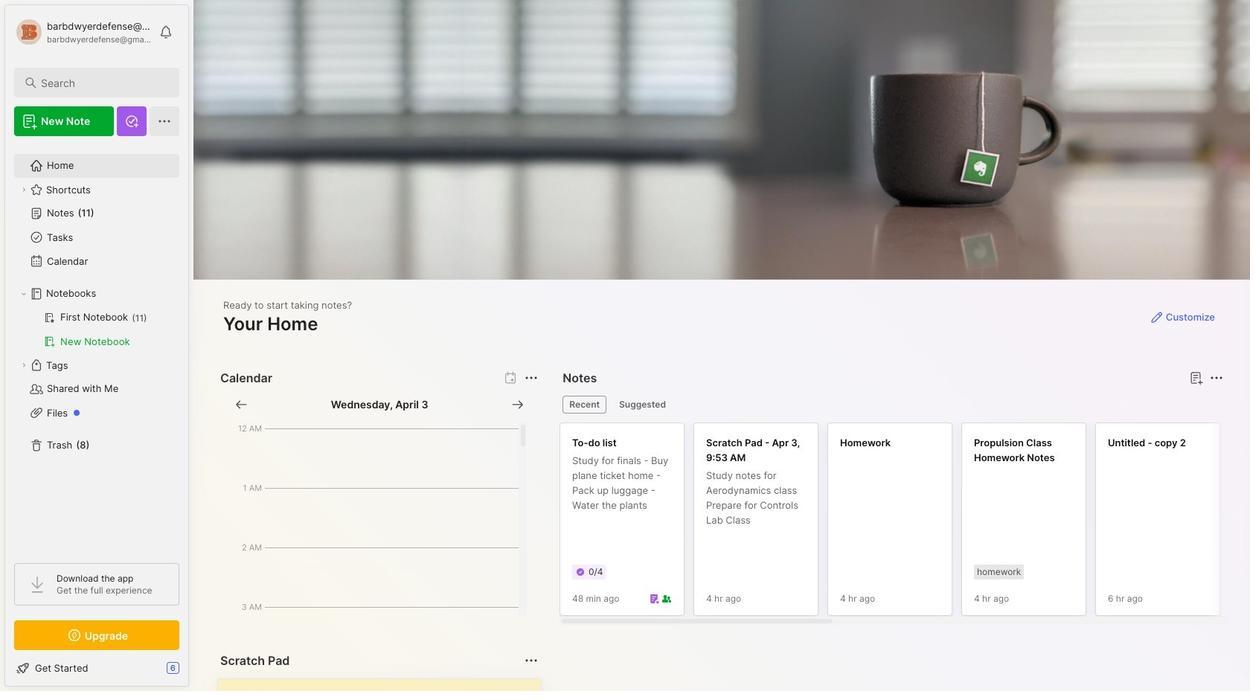 Task type: locate. For each thing, give the bounding box(es) containing it.
main element
[[0, 0, 194, 692]]

row group
[[560, 423, 1251, 625]]

tree
[[5, 145, 188, 550]]

1 more actions image from the top
[[523, 369, 541, 387]]

More actions field
[[521, 368, 542, 389], [1207, 368, 1228, 389], [521, 651, 542, 671]]

Choose date to view field
[[331, 398, 428, 412]]

more actions image
[[523, 369, 541, 387], [523, 652, 541, 670]]

click to collapse image
[[188, 664, 199, 682]]

0 vertical spatial more actions image
[[523, 369, 541, 387]]

1 vertical spatial more actions image
[[523, 652, 541, 670]]

tree inside main element
[[5, 145, 188, 550]]

tab list
[[563, 396, 1222, 414]]

none search field inside main element
[[41, 74, 166, 92]]

more actions image
[[1208, 369, 1226, 387]]

tab
[[563, 396, 607, 414], [613, 396, 673, 414]]

0 horizontal spatial tab
[[563, 396, 607, 414]]

Search text field
[[41, 76, 166, 90]]

1 tab from the left
[[563, 396, 607, 414]]

None search field
[[41, 74, 166, 92]]

1 horizontal spatial tab
[[613, 396, 673, 414]]

group
[[14, 306, 179, 354]]

Account field
[[14, 17, 152, 47]]



Task type: vqa. For each thing, say whether or not it's contained in the screenshot.
Choose Default View Option For Youtube Links field
no



Task type: describe. For each thing, give the bounding box(es) containing it.
group inside tree
[[14, 306, 179, 354]]

2 tab from the left
[[613, 396, 673, 414]]

2 more actions image from the top
[[523, 652, 541, 670]]

expand notebooks image
[[19, 290, 28, 299]]

Help and Learning task checklist field
[[5, 657, 188, 680]]

Start writing… text field
[[230, 680, 541, 692]]

expand tags image
[[19, 361, 28, 370]]



